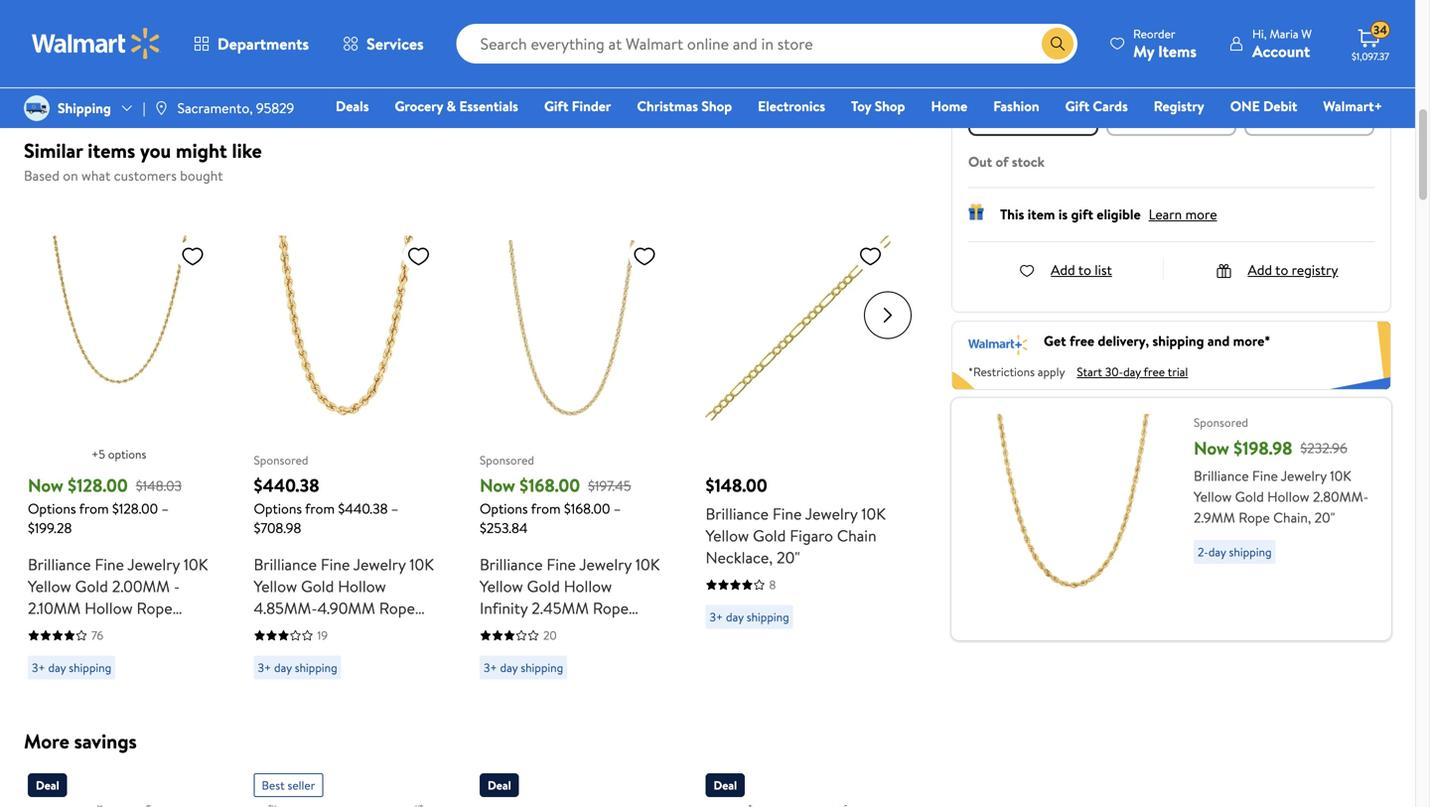 Task type: locate. For each thing, give the bounding box(es) containing it.
0 horizontal spatial deal
[[36, 778, 59, 794]]

0 vertical spatial $440.38
[[254, 473, 319, 498]]

*restrictions apply
[[969, 363, 1066, 380]]

christmas shop link
[[628, 95, 741, 117]]

this item is gift eligible learn more
[[1001, 205, 1218, 224]]

reorder
[[1134, 25, 1176, 42]]

1 horizontal spatial shipping
[[1007, 85, 1061, 105]]

from right $253.84
[[531, 499, 561, 519]]

0 vertical spatial stock
[[1039, 104, 1066, 121]]

rope inside brilliance fine jewelry 10k yellow gold 2.00mm - 2.10mm hollow rope chain, 22"
[[137, 598, 173, 620]]

of
[[1025, 104, 1036, 121], [996, 152, 1009, 171]]

now $198.98 group
[[952, 398, 1392, 641]]

shop for toy shop
[[875, 96, 906, 116]]

of inside shipping out of stock
[[1025, 104, 1036, 121]]

gold inside sponsored now $198.98 $232.96 brilliance fine jewelry 10k yellow gold hollow 2.80mm- 2.9mm rope chain, 20"
[[1236, 487, 1265, 507]]

yellow inside brilliance fine jewelry 10k yellow gold 2.00mm - 2.10mm hollow rope chain, 22"
[[28, 576, 71, 598]]

0 vertical spatial chain
[[838, 525, 877, 547]]

2 deal from the left
[[488, 778, 511, 794]]

yellow down '$199.28'
[[28, 576, 71, 598]]

to for registry
[[1276, 260, 1289, 280]]

$128.00 down +5
[[68, 473, 128, 498]]

figaro
[[790, 525, 834, 547]]

3+ day shipping down 8
[[710, 609, 790, 626]]

now up $253.84
[[480, 473, 516, 498]]

rope right "4.90mm"
[[379, 598, 415, 620]]

product group containing now $168.00
[[480, 196, 665, 688]]

shipping for shipping out of stock
[[1007, 85, 1061, 105]]

yellow down $253.84
[[480, 576, 523, 598]]

this
[[1001, 205, 1025, 224]]

1 deal from the left
[[36, 778, 59, 794]]

what
[[82, 166, 111, 185]]

maria
[[1270, 25, 1299, 42]]

options inside 'sponsored $440.38 options from $440.38 – $708.98'
[[254, 499, 302, 519]]

1 horizontal spatial of
[[1025, 104, 1036, 121]]

brilliance fine jewelry 10k yellow gold hollow 2.80mm-2.9mm rope chain, 20" image
[[968, 414, 1179, 625]]

shop for christmas shop
[[702, 96, 732, 116]]

shipping up items
[[58, 98, 111, 118]]

gift left cards at right
[[1066, 96, 1090, 116]]

out inside shipping out of stock
[[1001, 104, 1022, 121]]

3+ day shipping down 19
[[258, 660, 338, 677]]

18" inside "brilliance fine jewelry 10k yellow gold hollow infinity 2.45mm rope chain necklace, 18""
[[594, 620, 614, 641]]

jeenmata beautiful 1 carat round cut real moissanite solitaire pendant necklace in 18k rose gold over silver image
[[706, 806, 891, 808]]

0 horizontal spatial chain
[[480, 620, 519, 641]]

0 horizontal spatial –
[[161, 499, 169, 519]]

|
[[143, 98, 146, 118]]

next slide for similar items you might like list image
[[865, 292, 912, 339]]

1 horizontal spatial out
[[1001, 104, 1022, 121]]

sponsored inside sponsored now $198.98 $232.96 brilliance fine jewelry 10k yellow gold hollow 2.80mm- 2.9mm rope chain, 20"
[[1194, 414, 1249, 431]]

chain right figaro
[[838, 525, 877, 547]]

 image
[[154, 100, 170, 116]]

1 – from the left
[[161, 499, 169, 519]]

shipping out of stock
[[1001, 85, 1066, 121]]

1 vertical spatial $168.00
[[564, 499, 611, 519]]

1 horizontal spatial 20"
[[1315, 508, 1336, 527]]

sponsored up $198.98
[[1194, 414, 1249, 431]]

jewelry for $168.00
[[580, 554, 632, 576]]

brilliance down '$199.28'
[[28, 554, 91, 576]]

chain inside $148.00 brilliance fine jewelry 10k yellow gold figaro chain necklace, 20"
[[838, 525, 877, 547]]

bought
[[180, 166, 223, 185]]

from right '$199.28'
[[79, 499, 109, 519]]

1 gift from the left
[[544, 96, 569, 116]]

shipping inside 'now $198.98' group
[[1230, 544, 1272, 561]]

0 horizontal spatial chain,
[[28, 620, 71, 641]]

3+ day shipping down 20
[[484, 660, 564, 677]]

brilliance for options
[[254, 554, 317, 576]]

2 horizontal spatial now
[[1194, 436, 1230, 461]]

 image
[[24, 95, 50, 121]]

brilliance down $708.98
[[254, 554, 317, 576]]

20" inside sponsored now $198.98 $232.96 brilliance fine jewelry 10k yellow gold hollow 2.80mm- 2.9mm rope chain, 20"
[[1315, 508, 1336, 527]]

gold inside "brilliance fine jewelry 10k yellow gold hollow infinity 2.45mm rope chain necklace, 18""
[[527, 576, 560, 598]]

hollow inside brilliance fine jewelry 10k yellow gold 2.00mm - 2.10mm hollow rope chain, 22"
[[85, 598, 133, 620]]

fine down $198.98
[[1253, 466, 1279, 486]]

shipping inside shipping out of stock
[[1007, 85, 1061, 105]]

from right $708.98
[[305, 499, 335, 519]]

chain, down $198.98
[[1274, 508, 1312, 527]]

1 shop from the left
[[702, 96, 732, 116]]

intent image for shipping image
[[1018, 53, 1050, 84]]

1 18" from the left
[[301, 620, 320, 641]]

2 gift from the left
[[1066, 96, 1090, 116]]

0 vertical spatial of
[[1025, 104, 1036, 121]]

like
[[232, 137, 262, 164]]

home link
[[923, 95, 977, 117]]

$440.38 right $708.98
[[338, 499, 388, 519]]

free left trial
[[1144, 363, 1166, 380]]

1 add from the left
[[1051, 260, 1076, 280]]

this
[[1084, 6, 1113, 31]]

2 to from the left
[[1276, 260, 1289, 280]]

gift left finder
[[544, 96, 569, 116]]

out down intent image for shipping
[[1001, 104, 1022, 121]]

brilliance inside "brilliance fine jewelry 10k yellow gold hollow infinity 2.45mm rope chain necklace, 18""
[[480, 554, 543, 576]]

1 horizontal spatial 18"
[[594, 620, 614, 641]]

deal
[[36, 778, 59, 794], [488, 778, 511, 794], [714, 778, 738, 794]]

cards
[[1093, 96, 1129, 116]]

shipping right 2-
[[1230, 544, 1272, 561]]

item
[[1028, 205, 1056, 224]]

shipping for shipping
[[58, 98, 111, 118]]

1 horizontal spatial sponsored
[[480, 452, 535, 469]]

sponsored
[[1194, 414, 1249, 431], [254, 452, 309, 469], [480, 452, 535, 469]]

1 vertical spatial of
[[996, 152, 1009, 171]]

fine
[[1253, 466, 1279, 486], [773, 503, 802, 525], [95, 554, 124, 576], [321, 554, 350, 576], [547, 554, 576, 576]]

0 horizontal spatial from
[[79, 499, 109, 519]]

1 horizontal spatial free
[[1144, 363, 1166, 380]]

2 shop from the left
[[875, 96, 906, 116]]

shipping down intent image for shipping
[[1007, 85, 1061, 105]]

1 to from the left
[[1079, 260, 1092, 280]]

0 vertical spatial out
[[1001, 104, 1022, 121]]

1 vertical spatial stock
[[1012, 152, 1045, 171]]

1 from from the left
[[79, 499, 109, 519]]

add left "list" at the right of the page
[[1051, 260, 1076, 280]]

necklace,
[[706, 547, 773, 569], [523, 620, 591, 641]]

1 vertical spatial necklace,
[[523, 620, 591, 641]]

3 options from the left
[[480, 499, 528, 519]]

gift inside gift finder link
[[544, 96, 569, 116]]

0 horizontal spatial shop
[[702, 96, 732, 116]]

brilliance fine jewelry 10k yellow gold hollow 4.85mm-4.90mm rope chain, 18"
[[254, 554, 434, 641]]

beautlace 925 sterling silver birthstone necklace ,rose flower heart pendant necklace fine jewelry gifts for women girls image
[[28, 806, 213, 808]]

1 vertical spatial out
[[969, 152, 993, 171]]

1 horizontal spatial –
[[391, 499, 399, 519]]

fine up 8
[[773, 503, 802, 525]]

electronics
[[758, 96, 826, 116]]

$148.03
[[136, 476, 182, 496]]

yellow up 2.9mm
[[1194, 487, 1232, 507]]

3+ for options
[[258, 660, 271, 677]]

eligible
[[1097, 205, 1141, 224]]

brilliance inside brilliance fine jewelry 10k yellow gold hollow 4.85mm-4.90mm rope chain, 18"
[[254, 554, 317, 576]]

$198.98
[[1234, 436, 1293, 461]]

sponsored inside 'sponsored $440.38 options from $440.38 – $708.98'
[[254, 452, 309, 469]]

0 horizontal spatial free
[[1070, 331, 1095, 351]]

based
[[24, 166, 60, 185]]

yellow inside brilliance fine jewelry 10k yellow gold hollow 4.85mm-4.90mm rope chain, 18"
[[254, 576, 297, 598]]

add left the registry
[[1249, 260, 1273, 280]]

1 horizontal spatial deal
[[488, 778, 511, 794]]

fine inside $148.00 brilliance fine jewelry 10k yellow gold figaro chain necklace, 20"
[[773, 503, 802, 525]]

3 from from the left
[[531, 499, 561, 519]]

gold inside $148.00 brilliance fine jewelry 10k yellow gold figaro chain necklace, 20"
[[753, 525, 786, 547]]

1 vertical spatial 20"
[[777, 547, 801, 569]]

stock inside shipping out of stock
[[1039, 104, 1066, 121]]

fine inside brilliance fine jewelry 10k yellow gold 2.00mm - 2.10mm hollow rope chain, 22"
[[95, 554, 124, 576]]

brilliance down $148.00
[[706, 503, 769, 525]]

you
[[140, 137, 171, 164]]

start
[[1077, 363, 1103, 380]]

1 horizontal spatial gift
[[1066, 96, 1090, 116]]

yellow for options
[[254, 576, 297, 598]]

of up this
[[996, 152, 1009, 171]]

1 vertical spatial chain
[[480, 620, 519, 641]]

now left $198.98
[[1194, 436, 1230, 461]]

from inside 'sponsored $440.38 options from $440.38 – $708.98'
[[305, 499, 335, 519]]

3+ for $148.03
[[32, 660, 45, 677]]

0 vertical spatial 20"
[[1315, 508, 1336, 527]]

0 horizontal spatial to
[[1079, 260, 1092, 280]]

fine down now $128.00 $148.03 options from $128.00 – $199.28
[[95, 554, 124, 576]]

jewelry inside brilliance fine jewelry 10k yellow gold 2.00mm - 2.10mm hollow rope chain, 22"
[[127, 554, 180, 576]]

product group containing now $128.00
[[28, 196, 213, 688]]

hollow right infinity
[[564, 576, 612, 598]]

3+ day shipping down the '22"'
[[32, 660, 111, 677]]

Walmart Site-Wide search field
[[457, 24, 1078, 64]]

$197.45
[[588, 476, 631, 496]]

from
[[79, 499, 109, 519], [305, 499, 335, 519], [531, 499, 561, 519]]

1 horizontal spatial from
[[305, 499, 335, 519]]

rope up 2-day shipping
[[1239, 508, 1271, 527]]

2.80mm-
[[1314, 487, 1369, 507]]

0 horizontal spatial necklace,
[[523, 620, 591, 641]]

2 add from the left
[[1249, 260, 1273, 280]]

gold up 2.9mm
[[1236, 487, 1265, 507]]

add to favorites list, brilliance fine jewelry 10k yellow gold hollow 4.85mm-4.90mm rope chain, 18" image
[[407, 244, 431, 269]]

gold up the '22"'
[[75, 576, 108, 598]]

0 horizontal spatial out
[[969, 152, 993, 171]]

0 horizontal spatial shipping
[[58, 98, 111, 118]]

you'll
[[1009, 6, 1049, 31]]

$1,097.37
[[1352, 50, 1390, 63]]

nearby
[[1172, 104, 1208, 121]]

brilliance down $253.84
[[480, 554, 543, 576]]

0 vertical spatial $128.00
[[68, 473, 128, 498]]

hollow left 2.80mm-
[[1268, 487, 1310, 507]]

shop right christmas
[[702, 96, 732, 116]]

pickup
[[1152, 85, 1192, 105]]

– inside sponsored now $168.00 $197.45 options from $168.00 – $253.84
[[614, 499, 621, 519]]

debit
[[1264, 96, 1298, 116]]

0 horizontal spatial options
[[28, 499, 76, 519]]

4.90mm
[[318, 598, 376, 620]]

sponsored inside sponsored now $168.00 $197.45 options from $168.00 – $253.84
[[480, 452, 535, 469]]

product group
[[28, 196, 213, 688], [254, 196, 439, 688], [480, 196, 665, 688], [706, 196, 891, 688], [28, 766, 213, 808], [254, 766, 439, 808], [706, 766, 891, 808]]

rope right 2.45mm at left bottom
[[593, 598, 629, 620]]

add to favorites list, brilliance fine jewelry 10k yellow gold 2.00mm - 2.10mm hollow rope chain, 22" image
[[181, 244, 205, 269]]

fine inside sponsored now $198.98 $232.96 brilliance fine jewelry 10k yellow gold hollow 2.80mm- 2.9mm rope chain, 20"
[[1253, 466, 1279, 486]]

&
[[447, 96, 456, 116]]

check
[[1137, 104, 1169, 121]]

add for add to list
[[1051, 260, 1076, 280]]

0 horizontal spatial add
[[1051, 260, 1076, 280]]

from inside now $128.00 $148.03 options from $128.00 – $199.28
[[79, 499, 109, 519]]

2-day shipping
[[1198, 544, 1272, 561]]

fine inside brilliance fine jewelry 10k yellow gold hollow 4.85mm-4.90mm rope chain, 18"
[[321, 554, 350, 576]]

not
[[1277, 104, 1297, 121]]

items
[[1159, 40, 1197, 62]]

yellow for $148.03
[[28, 576, 71, 598]]

sponsored for $168.00
[[480, 452, 535, 469]]

10k inside brilliance fine jewelry 10k yellow gold hollow 4.85mm-4.90mm rope chain, 18"
[[410, 554, 434, 576]]

hollow up 76
[[85, 598, 133, 620]]

1 horizontal spatial to
[[1276, 260, 1289, 280]]

2 horizontal spatial chain,
[[1274, 508, 1312, 527]]

walmart image
[[32, 28, 161, 60]]

0 vertical spatial $168.00
[[520, 473, 580, 498]]

rope left -
[[137, 598, 173, 620]]

options inside now $128.00 $148.03 options from $128.00 – $199.28
[[28, 499, 76, 519]]

+5
[[92, 446, 105, 463]]

shipping
[[1153, 331, 1205, 351], [1230, 544, 1272, 561], [747, 609, 790, 626], [69, 660, 111, 677], [295, 660, 338, 677], [521, 660, 564, 677]]

chain
[[838, 525, 877, 547], [480, 620, 519, 641]]

2 horizontal spatial options
[[480, 499, 528, 519]]

0 horizontal spatial of
[[996, 152, 1009, 171]]

$440.38 up $708.98
[[254, 473, 319, 498]]

chain left 20
[[480, 620, 519, 641]]

2 horizontal spatial –
[[614, 499, 621, 519]]

brilliance fine jewelry 10k yellow gold hollow infinity 2.45mm rope chain necklace, 18" image
[[480, 236, 665, 421]]

now inside sponsored now $198.98 $232.96 brilliance fine jewelry 10k yellow gold hollow 2.80mm- 2.9mm rope chain, 20"
[[1194, 436, 1230, 461]]

0 vertical spatial necklace,
[[706, 547, 773, 569]]

gold inside brilliance fine jewelry 10k yellow gold hollow 4.85mm-4.90mm rope chain, 18"
[[301, 576, 334, 598]]

1 horizontal spatial chain,
[[254, 620, 297, 641]]

1 horizontal spatial now
[[480, 473, 516, 498]]

walmart+
[[1324, 96, 1383, 116]]

2 18" from the left
[[594, 620, 614, 641]]

0 horizontal spatial sponsored
[[254, 452, 309, 469]]

gift cards
[[1066, 96, 1129, 116]]

sacramento,
[[178, 98, 253, 118]]

10k
[[1331, 466, 1352, 486], [862, 503, 886, 525], [184, 554, 208, 576], [410, 554, 434, 576], [636, 554, 660, 576]]

of down intent image for shipping
[[1025, 104, 1036, 121]]

3+ day shipping
[[710, 609, 790, 626], [32, 660, 111, 677], [258, 660, 338, 677], [484, 660, 564, 677]]

gift inside gift cards link
[[1066, 96, 1090, 116]]

jewelry inside "brilliance fine jewelry 10k yellow gold hollow infinity 2.45mm rope chain necklace, 18""
[[580, 554, 632, 576]]

1 horizontal spatial options
[[254, 499, 302, 519]]

gold inside brilliance fine jewelry 10k yellow gold 2.00mm - 2.10mm hollow rope chain, 22"
[[75, 576, 108, 598]]

10k inside "brilliance fine jewelry 10k yellow gold hollow infinity 2.45mm rope chain necklace, 18""
[[636, 554, 660, 576]]

walmart+ link
[[1315, 95, 1392, 117]]

-
[[174, 576, 180, 598]]

on
[[63, 166, 78, 185]]

hollow right 4.85mm-
[[338, 576, 386, 598]]

1 vertical spatial free
[[1144, 363, 1166, 380]]

day inside 'now $198.98' group
[[1209, 544, 1227, 561]]

sponsored up $708.98
[[254, 452, 309, 469]]

2 horizontal spatial from
[[531, 499, 561, 519]]

3 deal from the left
[[714, 778, 738, 794]]

now $128.00 $148.03 options from $128.00 – $199.28
[[28, 473, 182, 538]]

1 horizontal spatial add
[[1249, 260, 1273, 280]]

1 horizontal spatial necklace,
[[706, 547, 773, 569]]

chain,
[[1274, 508, 1312, 527], [28, 620, 71, 641], [254, 620, 297, 641]]

2 – from the left
[[391, 499, 399, 519]]

jewelry inside $148.00 brilliance fine jewelry 10k yellow gold figaro chain necklace, 20"
[[806, 503, 858, 525]]

fashion
[[994, 96, 1040, 116]]

gold left figaro
[[753, 525, 786, 547]]

0 horizontal spatial now
[[28, 473, 63, 498]]

brilliance inside sponsored now $198.98 $232.96 brilliance fine jewelry 10k yellow gold hollow 2.80mm- 2.9mm rope chain, 20"
[[1194, 466, 1250, 486]]

shipping up trial
[[1153, 331, 1205, 351]]

2-
[[1198, 544, 1209, 561]]

jewelry inside brilliance fine jewelry 10k yellow gold hollow 4.85mm-4.90mm rope chain, 18"
[[354, 554, 406, 576]]

free right get
[[1070, 331, 1095, 351]]

0 horizontal spatial gift
[[544, 96, 569, 116]]

10k for options
[[410, 554, 434, 576]]

18"
[[301, 620, 320, 641], [594, 620, 614, 641]]

$253.84
[[480, 519, 528, 538]]

brilliance up 2.9mm
[[1194, 466, 1250, 486]]

yellow down $708.98
[[254, 576, 297, 598]]

toy shop
[[852, 96, 906, 116]]

necklace, inside "brilliance fine jewelry 10k yellow gold hollow infinity 2.45mm rope chain necklace, 18""
[[523, 620, 591, 641]]

$168.00 left the $197.45
[[520, 473, 580, 498]]

gold up 19
[[301, 576, 334, 598]]

1 horizontal spatial $440.38
[[338, 499, 388, 519]]

gold for options
[[301, 576, 334, 598]]

out up gifting made easy image
[[969, 152, 993, 171]]

sponsored up $253.84
[[480, 452, 535, 469]]

registry
[[1154, 96, 1205, 116]]

0 horizontal spatial 18"
[[301, 620, 320, 641]]

– inside now $128.00 $148.03 options from $128.00 – $199.28
[[161, 499, 169, 519]]

to for list
[[1079, 260, 1092, 280]]

1 horizontal spatial chain
[[838, 525, 877, 547]]

1 options from the left
[[28, 499, 76, 519]]

jewelry for options
[[354, 554, 406, 576]]

fine up "4.90mm"
[[321, 554, 350, 576]]

fine inside "brilliance fine jewelry 10k yellow gold hollow infinity 2.45mm rope chain necklace, 18""
[[547, 554, 576, 576]]

jewelry
[[1282, 466, 1327, 486], [806, 503, 858, 525], [127, 554, 180, 576], [354, 554, 406, 576], [580, 554, 632, 576]]

3+
[[710, 609, 724, 626], [32, 660, 45, 677], [258, 660, 271, 677], [484, 660, 497, 677]]

search icon image
[[1050, 36, 1066, 52]]

to left the registry
[[1276, 260, 1289, 280]]

2 from from the left
[[305, 499, 335, 519]]

3+ day shipping for $148.03
[[32, 660, 111, 677]]

$128.00 down $148.03
[[112, 499, 158, 519]]

to left "list" at the right of the page
[[1079, 260, 1092, 280]]

0 horizontal spatial 20"
[[777, 547, 801, 569]]

$168.00 down the $197.45
[[564, 499, 611, 519]]

3 – from the left
[[614, 499, 621, 519]]

hollow inside sponsored now $198.98 $232.96 brilliance fine jewelry 10k yellow gold hollow 2.80mm- 2.9mm rope chain, 20"
[[1268, 487, 1310, 507]]

product group containing $440.38
[[254, 196, 439, 688]]

gold up 20
[[527, 576, 560, 598]]

now inside sponsored now $168.00 $197.45 options from $168.00 – $253.84
[[480, 473, 516, 498]]

delivery
[[1285, 85, 1335, 105]]

20"
[[1315, 508, 1336, 527], [777, 547, 801, 569]]

best
[[262, 778, 285, 794]]

chain, left the '22"'
[[28, 620, 71, 641]]

now up '$199.28'
[[28, 473, 63, 498]]

brilliance for $168.00
[[480, 554, 543, 576]]

yellow down $148.00
[[706, 525, 749, 547]]

brilliance inside brilliance fine jewelry 10k yellow gold 2.00mm - 2.10mm hollow rope chain, 22"
[[28, 554, 91, 576]]

items
[[88, 137, 135, 164]]

chain, left 19
[[254, 620, 297, 641]]

$168.00
[[520, 473, 580, 498], [564, 499, 611, 519]]

yellow for $168.00
[[480, 576, 523, 598]]

2 options from the left
[[254, 499, 302, 519]]

gift
[[1072, 205, 1094, 224]]

2 horizontal spatial deal
[[714, 778, 738, 794]]

2 horizontal spatial sponsored
[[1194, 414, 1249, 431]]

delivery not available
[[1277, 85, 1343, 121]]

10k inside brilliance fine jewelry 10k yellow gold 2.00mm - 2.10mm hollow rope chain, 22"
[[184, 554, 208, 576]]

shop right toy
[[875, 96, 906, 116]]

1 vertical spatial $128.00
[[112, 499, 158, 519]]

services
[[367, 33, 424, 55]]

fine up 2.45mm at left bottom
[[547, 554, 576, 576]]

intent image for delivery image
[[1294, 53, 1326, 84]]

jewelry inside sponsored now $198.98 $232.96 brilliance fine jewelry 10k yellow gold hollow 2.80mm- 2.9mm rope chain, 20"
[[1282, 466, 1327, 486]]

1 horizontal spatial shop
[[875, 96, 906, 116]]

necklace, inside $148.00 brilliance fine jewelry 10k yellow gold figaro chain necklace, 20"
[[706, 547, 773, 569]]

10k for $148.03
[[184, 554, 208, 576]]

intent image for pickup image
[[1156, 53, 1188, 84]]

yellow inside "brilliance fine jewelry 10k yellow gold hollow infinity 2.45mm rope chain necklace, 18""
[[480, 576, 523, 598]]

22"
[[75, 620, 97, 641]]



Task type: describe. For each thing, give the bounding box(es) containing it.
fashion link
[[985, 95, 1049, 117]]

rope inside brilliance fine jewelry 10k yellow gold hollow 4.85mm-4.90mm rope chain, 18"
[[379, 598, 415, 620]]

walmart plus image
[[969, 331, 1028, 355]]

10k inside sponsored now $198.98 $232.96 brilliance fine jewelry 10k yellow gold hollow 2.80mm- 2.9mm rope chain, 20"
[[1331, 466, 1352, 486]]

toy
[[852, 96, 872, 116]]

similar items you might like based on what customers bought
[[24, 137, 262, 185]]

grocery
[[395, 96, 443, 116]]

grocery & essentials
[[395, 96, 519, 116]]

deal for beautlace 925 sterling silver birthstone necklace ,rose flower heart pendant necklace fine jewelry gifts for women girls image
[[36, 778, 59, 794]]

day inside get free delivery, shipping and more* banner
[[1124, 363, 1142, 380]]

product group containing $148.00
[[706, 196, 891, 688]]

similar
[[24, 137, 83, 164]]

get
[[1044, 331, 1067, 351]]

2.00mm
[[112, 576, 170, 598]]

product group containing best seller
[[254, 766, 439, 808]]

yellow inside $148.00 brilliance fine jewelry 10k yellow gold figaro chain necklace, 20"
[[706, 525, 749, 547]]

brilliance fine jewelry 10k yellow gold figaro chain necklace, 20" image
[[706, 236, 891, 421]]

savings
[[74, 728, 137, 756]]

start 30-day free trial
[[1077, 363, 1189, 380]]

add to list
[[1051, 260, 1113, 280]]

brilliance fine jewelry 10k yellow gold hollow 4.85mm-4.90mm rope chain, 18" image
[[254, 236, 439, 421]]

add to registry
[[1249, 260, 1339, 280]]

gifting made easy image
[[969, 204, 985, 220]]

infinity
[[480, 598, 528, 620]]

4.85mm-
[[254, 598, 318, 620]]

now inside now $128.00 $148.03 options from $128.00 – $199.28
[[28, 473, 63, 498]]

18" inside brilliance fine jewelry 10k yellow gold hollow 4.85mm-4.90mm rope chain, 18"
[[301, 620, 320, 641]]

item:
[[1117, 6, 1158, 31]]

2.10mm
[[28, 598, 81, 620]]

trial
[[1168, 363, 1189, 380]]

is
[[1059, 205, 1068, 224]]

get
[[1054, 6, 1080, 31]]

my
[[1134, 40, 1155, 62]]

Search search field
[[457, 24, 1078, 64]]

seller
[[288, 778, 315, 794]]

95829
[[256, 98, 294, 118]]

fine for $168.00
[[547, 554, 576, 576]]

more
[[1186, 205, 1218, 224]]

sponsored now $168.00 $197.45 options from $168.00 – $253.84
[[480, 452, 631, 538]]

add to favorites list, brilliance fine jewelry 10k yellow gold figaro chain necklace, 20" image
[[859, 244, 883, 269]]

3+ day shipping for options
[[258, 660, 338, 677]]

one
[[1231, 96, 1261, 116]]

10k for $168.00
[[636, 554, 660, 576]]

brilliance fine jewelry 10k yellow gold hollow infinity 2.45mm rope chain necklace, 18"
[[480, 554, 660, 641]]

hollow inside "brilliance fine jewelry 10k yellow gold hollow infinity 2.45mm rope chain necklace, 18""
[[564, 576, 612, 598]]

options
[[108, 446, 146, 463]]

add for add to registry
[[1249, 260, 1273, 280]]

learn
[[1149, 205, 1183, 224]]

chain, inside brilliance fine jewelry 10k yellow gold 2.00mm - 2.10mm hollow rope chain, 22"
[[28, 620, 71, 641]]

sponsored for options
[[254, 452, 309, 469]]

best seller
[[262, 778, 315, 794]]

jewelry for $148.03
[[127, 554, 180, 576]]

chain, inside brilliance fine jewelry 10k yellow gold hollow 4.85mm-4.90mm rope chain, 18"
[[254, 620, 297, 641]]

add to list button
[[1020, 260, 1113, 280]]

customers
[[114, 166, 177, 185]]

deals link
[[327, 95, 378, 117]]

0 horizontal spatial $440.38
[[254, 473, 319, 498]]

$199.28
[[28, 519, 72, 538]]

brilliance for $148.03
[[28, 554, 91, 576]]

shipping down 20
[[521, 660, 564, 677]]

gift cards link
[[1057, 95, 1137, 117]]

0 vertical spatial free
[[1070, 331, 1095, 351]]

gift for gift finder
[[544, 96, 569, 116]]

grocery & essentials link
[[386, 95, 528, 117]]

hi,
[[1253, 25, 1268, 42]]

+5 options
[[92, 446, 146, 463]]

76
[[91, 628, 103, 644]]

how
[[969, 6, 1004, 31]]

gold for $168.00
[[527, 576, 560, 598]]

and
[[1208, 331, 1230, 351]]

more*
[[1234, 331, 1271, 351]]

$148.00
[[706, 473, 768, 498]]

– inside 'sponsored $440.38 options from $440.38 – $708.98'
[[391, 499, 399, 519]]

chain inside "brilliance fine jewelry 10k yellow gold hollow infinity 2.45mm rope chain necklace, 18""
[[480, 620, 519, 641]]

essentials
[[460, 96, 519, 116]]

chain, inside sponsored now $198.98 $232.96 brilliance fine jewelry 10k yellow gold hollow 2.80mm- 2.9mm rope chain, 20"
[[1274, 508, 1312, 527]]

3+ for $168.00
[[484, 660, 497, 677]]

chicsilver love heart birthstone necklace 925 sterling silver choker necklace march aquamarine pendant necklace for women girls christmas gift image
[[254, 806, 439, 808]]

34
[[1374, 22, 1388, 38]]

registry
[[1292, 260, 1339, 280]]

1 vertical spatial $440.38
[[338, 499, 388, 519]]

gift finder link
[[536, 95, 620, 117]]

shipping down 19
[[295, 660, 338, 677]]

christmas
[[637, 96, 699, 116]]

yellow inside sponsored now $198.98 $232.96 brilliance fine jewelry 10k yellow gold hollow 2.80mm- 2.9mm rope chain, 20"
[[1194, 487, 1232, 507]]

20" inside $148.00 brilliance fine jewelry 10k yellow gold figaro chain necklace, 20"
[[777, 547, 801, 569]]

3+ day shipping for $168.00
[[484, 660, 564, 677]]

toy shop link
[[843, 95, 915, 117]]

now for $198.98
[[1194, 436, 1230, 461]]

8
[[770, 577, 776, 594]]

2.9mm
[[1194, 508, 1236, 527]]

more
[[24, 728, 69, 756]]

shipping down 76
[[69, 660, 111, 677]]

brilliance inside $148.00 brilliance fine jewelry 10k yellow gold figaro chain necklace, 20"
[[706, 503, 769, 525]]

w
[[1302, 25, 1313, 42]]

fine for options
[[321, 554, 350, 576]]

brilliance fine jewelry 10k yellow gold 2.00mm - 2.10mm hollow rope chain, 22" image
[[28, 236, 213, 421]]

rope inside "brilliance fine jewelry 10k yellow gold hollow infinity 2.45mm rope chain necklace, 18""
[[593, 598, 629, 620]]

19
[[317, 628, 328, 644]]

delivery,
[[1098, 331, 1150, 351]]

from inside sponsored now $168.00 $197.45 options from $168.00 – $253.84
[[531, 499, 561, 519]]

rope inside sponsored now $198.98 $232.96 brilliance fine jewelry 10k yellow gold hollow 2.80mm- 2.9mm rope chain, 20"
[[1239, 508, 1271, 527]]

add to favorites list, brilliance fine jewelry 10k yellow gold hollow infinity 2.45mm rope chain necklace, 18" image
[[633, 244, 657, 269]]

shipping inside banner
[[1153, 331, 1205, 351]]

gold for $148.03
[[75, 576, 108, 598]]

fine for $148.03
[[95, 554, 124, 576]]

one debit link
[[1222, 95, 1307, 117]]

reorder my items
[[1134, 25, 1197, 62]]

sponsored now $198.98 $232.96 brilliance fine jewelry 10k yellow gold hollow 2.80mm- 2.9mm rope chain, 20"
[[1194, 414, 1369, 527]]

options inside sponsored now $168.00 $197.45 options from $168.00 – $253.84
[[480, 499, 528, 519]]

christmas shop
[[637, 96, 732, 116]]

hi, maria w account
[[1253, 25, 1313, 62]]

now for $168.00
[[480, 473, 516, 498]]

hollow inside brilliance fine jewelry 10k yellow gold hollow 4.85mm-4.90mm rope chain, 18"
[[338, 576, 386, 598]]

10k inside $148.00 brilliance fine jewelry 10k yellow gold figaro chain necklace, 20"
[[862, 503, 886, 525]]

brilliance fine jewelry 10k yellow gold 2.00mm - 2.10mm hollow rope chain, 22"
[[28, 554, 208, 641]]

shipping down 8
[[747, 609, 790, 626]]

pickup check nearby
[[1137, 85, 1208, 121]]

deal for jeenmata beautiful 1 carat round cut real moissanite solitaire pendant necklace in 18k rose gold over silver image
[[714, 778, 738, 794]]

services button
[[326, 20, 441, 68]]

home
[[932, 96, 968, 116]]

$708.98
[[254, 519, 301, 538]]

sponsored for $198.98
[[1194, 414, 1249, 431]]

get free delivery, shipping and more*
[[1044, 331, 1271, 351]]

gift for gift cards
[[1066, 96, 1090, 116]]

deals
[[336, 96, 369, 116]]

get free delivery, shipping and more* banner
[[952, 321, 1392, 390]]

apply
[[1038, 363, 1066, 380]]

electronics link
[[749, 95, 835, 117]]

*restrictions
[[969, 363, 1035, 380]]

one debit
[[1231, 96, 1298, 116]]

30-
[[1106, 363, 1124, 380]]



Task type: vqa. For each thing, say whether or not it's contained in the screenshot.
free
yes



